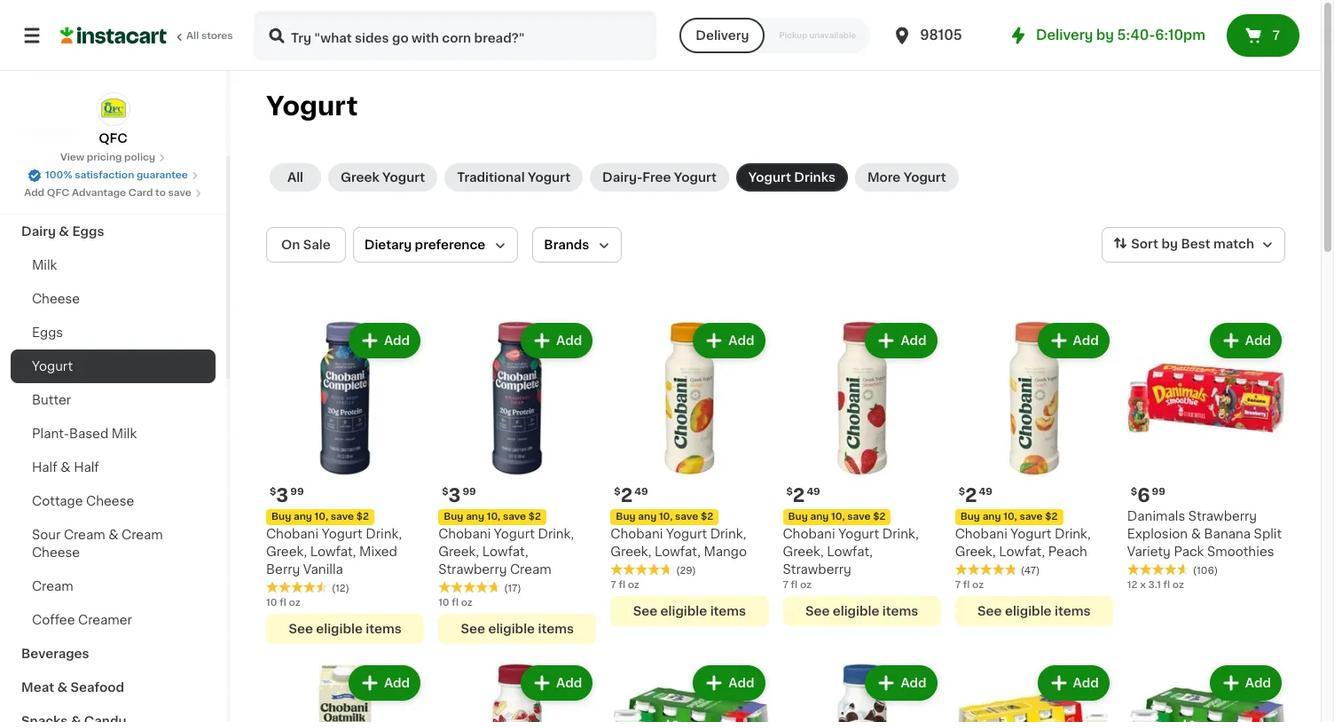 Task type: describe. For each thing, give the bounding box(es) containing it.
guarantee
[[137, 170, 188, 180]]

2 for chobani yogurt drink, greek, lowfat, peach
[[966, 486, 978, 505]]

dairy-
[[603, 171, 643, 184]]

0 horizontal spatial qfc
[[47, 188, 69, 198]]

save up chobani yogurt drink, greek, lowfat, strawberry 7 fl oz
[[848, 512, 871, 522]]

coffee creamer
[[32, 614, 132, 627]]

cream down the cottage cheese
[[64, 529, 105, 541]]

yogurt drinks link
[[736, 163, 848, 192]]

0 vertical spatial qfc
[[99, 132, 128, 145]]

x
[[1141, 581, 1146, 590]]

drink, for chobani yogurt drink, greek, lowfat, strawberry cream
[[538, 528, 574, 541]]

beverages
[[21, 648, 89, 660]]

chobani yogurt drink, greek, lowfat, mango
[[611, 528, 747, 558]]

traditional yogurt
[[457, 171, 571, 184]]

items for chobani yogurt drink, greek, lowfat, mango
[[710, 605, 746, 618]]

sour cream & cream cheese
[[32, 529, 163, 559]]

lists
[[50, 61, 80, 74]]

2 for chobani yogurt drink, greek, lowfat, strawberry
[[793, 486, 805, 505]]

match
[[1214, 238, 1255, 250]]

buy any 10, save $2 for chobani yogurt drink, greek, lowfat, mixed berry vanilla
[[272, 512, 369, 522]]

delivery by 5:40-6:10pm link
[[1008, 25, 1206, 46]]

10 fl oz for chobani yogurt drink, greek, lowfat, mixed berry vanilla
[[266, 598, 301, 608]]

chobani yogurt drink, greek, lowfat, strawberry cream
[[439, 528, 574, 576]]

milk inside milk link
[[32, 259, 57, 272]]

butter link
[[11, 383, 216, 417]]

see eligible items button for chobani yogurt drink, greek, lowfat, mixed berry vanilla
[[266, 614, 424, 644]]

sort
[[1132, 238, 1159, 250]]

see for chobani yogurt drink, greek, lowfat, strawberry cream
[[461, 623, 485, 636]]

traditional yogurt link
[[445, 163, 583, 192]]

see eligible items for chobani yogurt drink, greek, lowfat, peach
[[978, 605, 1091, 618]]

$2 for chobani yogurt drink, greek, lowfat, mixed berry vanilla
[[356, 512, 369, 522]]

oz for chobani yogurt drink, greek, lowfat, mixed berry vanilla
[[289, 598, 301, 608]]

greek, for chobani yogurt drink, greek, lowfat, mango
[[611, 546, 652, 558]]

49 for chobani yogurt drink, greek, lowfat, strawberry
[[807, 487, 821, 497]]

variety
[[1128, 546, 1171, 558]]

creamer
[[78, 614, 132, 627]]

10, for chobani yogurt drink, greek, lowfat, mango
[[659, 512, 673, 522]]

& for seafood
[[57, 682, 68, 694]]

any for chobani yogurt drink, greek, lowfat, strawberry cream
[[466, 512, 485, 522]]

recipes link
[[11, 114, 216, 147]]

danimals
[[1128, 510, 1186, 523]]

buy any 10, save $2 for chobani yogurt drink, greek, lowfat, mango
[[616, 512, 714, 522]]

sort by
[[1132, 238, 1178, 250]]

add qfc advantage card to save link
[[24, 186, 202, 201]]

fl for chobani yogurt drink, greek, lowfat, mango
[[619, 581, 626, 590]]

see eligible items button for chobani yogurt drink, greek, lowfat, mango
[[611, 597, 769, 627]]

greek yogurt link
[[328, 163, 438, 192]]

eligible for chobani yogurt drink, greek, lowfat, peach
[[1005, 605, 1052, 618]]

100% satisfaction guarantee button
[[28, 165, 199, 183]]

see for chobani yogurt drink, greek, lowfat, peach
[[978, 605, 1002, 618]]

all stores link
[[60, 11, 234, 60]]

half & half link
[[11, 451, 216, 485]]

preference
[[415, 239, 486, 251]]

buy any 10, save $2 for chobani yogurt drink, greek, lowfat, strawberry cream
[[444, 512, 541, 522]]

view
[[60, 153, 84, 162]]

greek, for chobani yogurt drink, greek, lowfat, mixed berry vanilla
[[266, 546, 307, 558]]

drink, for chobani yogurt drink, greek, lowfat, mixed berry vanilla
[[366, 528, 402, 541]]

greek yogurt
[[341, 171, 425, 184]]

$ for chobani yogurt drink, greek, lowfat, strawberry
[[787, 487, 793, 497]]

product group containing 6
[[1128, 319, 1286, 593]]

plant-
[[32, 428, 69, 440]]

to
[[155, 188, 166, 198]]

seafood
[[71, 682, 124, 694]]

lowfat, for 7
[[827, 546, 873, 558]]

banana
[[1205, 528, 1251, 541]]

$ 3 99 for chobani yogurt drink, greek, lowfat, strawberry cream
[[442, 486, 476, 505]]

greek, for chobani yogurt drink, greek, lowfat, peach
[[955, 546, 996, 558]]

2 for chobani yogurt drink, greek, lowfat, mango
[[621, 486, 633, 505]]

eligible for chobani yogurt drink, greek, lowfat, mango
[[661, 605, 707, 618]]

produce
[[21, 192, 75, 204]]

lowfat, for cream
[[483, 546, 529, 558]]

card
[[129, 188, 153, 198]]

drink, for chobani yogurt drink, greek, lowfat, peach
[[1055, 528, 1091, 541]]

coffee creamer link
[[11, 603, 216, 637]]

all link
[[270, 163, 321, 192]]

$2 for chobani yogurt drink, greek, lowfat, mango
[[701, 512, 714, 522]]

chobani yogurt drink, greek, lowfat, strawberry 7 fl oz
[[783, 528, 919, 590]]

99 inside the $ 6 99
[[1152, 487, 1166, 497]]

items for chobani yogurt drink, greek, lowfat, strawberry
[[883, 605, 919, 618]]

fl for chobani yogurt drink, greek, lowfat, peach
[[964, 581, 970, 590]]

100% satisfaction guarantee
[[45, 170, 188, 180]]

cream down cottage cheese link
[[122, 529, 163, 541]]

items for chobani yogurt drink, greek, lowfat, strawberry cream
[[538, 623, 574, 636]]

based
[[69, 428, 109, 440]]

more
[[868, 171, 901, 184]]

fl inside chobani yogurt drink, greek, lowfat, strawberry 7 fl oz
[[791, 581, 798, 590]]

dietary
[[365, 239, 412, 251]]

& for half
[[61, 461, 71, 474]]

3.1
[[1149, 581, 1162, 590]]

dairy & eggs
[[21, 225, 104, 238]]

see for chobani yogurt drink, greek, lowfat, strawberry
[[806, 605, 830, 618]]

10 fl oz for chobani yogurt drink, greek, lowfat, strawberry cream
[[439, 598, 473, 608]]

drink, for chobani yogurt drink, greek, lowfat, strawberry 7 fl oz
[[883, 528, 919, 541]]

$ 2 49 for chobani yogurt drink, greek, lowfat, strawberry
[[787, 486, 821, 505]]

cheese link
[[11, 282, 216, 316]]

advantage
[[72, 188, 126, 198]]

10, for chobani yogurt drink, greek, lowfat, mixed berry vanilla
[[315, 512, 328, 522]]

yogurt inside dairy-free yogurt 'link'
[[674, 171, 717, 184]]

chobani for chobani yogurt drink, greek, lowfat, strawberry 7 fl oz
[[783, 528, 836, 541]]

lists link
[[11, 50, 216, 85]]

3 for chobani yogurt drink, greek, lowfat, strawberry cream
[[449, 486, 461, 505]]

buy for chobani yogurt drink, greek, lowfat, peach
[[961, 512, 981, 522]]

& inside danimals strawberry explosion & banana split variety pack smoothies
[[1192, 528, 1202, 541]]

see for chobani yogurt drink, greek, lowfat, mango
[[633, 605, 658, 618]]

99 for chobani yogurt drink, greek, lowfat, strawberry cream
[[463, 487, 476, 497]]

100%
[[45, 170, 72, 180]]

see eligible items for chobani yogurt drink, greek, lowfat, mixed berry vanilla
[[289, 623, 402, 636]]

7 fl oz for chobani yogurt drink, greek, lowfat, peach
[[955, 581, 984, 590]]

cream link
[[11, 570, 216, 603]]

cottage cheese link
[[11, 485, 216, 518]]

drinks
[[795, 171, 836, 184]]

12 x 3.1 fl oz
[[1128, 581, 1185, 590]]

(106)
[[1193, 566, 1218, 576]]

berry
[[266, 564, 300, 576]]

$2 for chobani yogurt drink, greek, lowfat, strawberry
[[873, 512, 886, 522]]

yogurt inside greek yogurt link
[[383, 171, 425, 184]]

best
[[1182, 238, 1211, 250]]

98105 button
[[892, 11, 999, 60]]

(17)
[[504, 584, 522, 594]]

view pricing policy
[[60, 153, 155, 162]]

buy any 10, save $2 for chobani yogurt drink, greek, lowfat, peach
[[961, 512, 1058, 522]]

mango
[[704, 546, 747, 558]]

yogurt inside chobani yogurt drink, greek, lowfat, strawberry cream
[[494, 528, 535, 541]]

& for eggs
[[59, 225, 69, 238]]

mixed
[[359, 546, 397, 558]]

& inside the sour cream & cream cheese
[[108, 529, 118, 541]]

10, for chobani yogurt drink, greek, lowfat, peach
[[1004, 512, 1018, 522]]

any for chobani yogurt drink, greek, lowfat, mango
[[638, 512, 657, 522]]

greek, for chobani yogurt drink, greek, lowfat, strawberry cream
[[439, 546, 479, 558]]

5:40-
[[1118, 28, 1156, 42]]

see eligible items for chobani yogurt drink, greek, lowfat, strawberry
[[806, 605, 919, 618]]

yogurt inside yogurt link
[[32, 360, 73, 373]]

lowfat, for berry
[[310, 546, 356, 558]]

thanksgiving
[[21, 158, 106, 170]]

traditional
[[457, 171, 525, 184]]

peach
[[1049, 546, 1088, 558]]

dairy
[[21, 225, 56, 238]]

brands button
[[533, 227, 622, 263]]



Task type: locate. For each thing, give the bounding box(es) containing it.
10, up "chobani yogurt drink, greek, lowfat, mixed berry vanilla"
[[315, 512, 328, 522]]

1 10 fl oz from the left
[[266, 598, 301, 608]]

strawberry inside chobani yogurt drink, greek, lowfat, strawberry cream
[[439, 564, 507, 576]]

eggs
[[72, 225, 104, 238], [32, 327, 63, 339]]

add
[[24, 188, 44, 198], [384, 335, 410, 347], [557, 335, 582, 347], [729, 335, 755, 347], [901, 335, 927, 347], [1073, 335, 1099, 347], [1246, 335, 1272, 347], [384, 677, 410, 690], [557, 677, 582, 690], [729, 677, 755, 690], [901, 677, 927, 690], [1073, 677, 1099, 690], [1246, 677, 1272, 690]]

0 horizontal spatial by
[[1097, 28, 1115, 42]]

2 3 from the left
[[449, 486, 461, 505]]

2 7 fl oz from the left
[[955, 581, 984, 590]]

eggs up butter
[[32, 327, 63, 339]]

4 buy from the left
[[616, 512, 636, 522]]

oz
[[800, 581, 812, 590], [628, 581, 640, 590], [973, 581, 984, 590], [1173, 581, 1185, 590], [289, 598, 301, 608], [461, 598, 473, 608]]

qfc down 100%
[[47, 188, 69, 198]]

2 $ from the left
[[787, 487, 793, 497]]

danimals strawberry explosion & banana split variety pack smoothies
[[1128, 510, 1282, 558]]

$ 3 99
[[270, 486, 304, 505], [442, 486, 476, 505]]

10, for chobani yogurt drink, greek, lowfat, strawberry
[[832, 512, 845, 522]]

99 up chobani yogurt drink, greek, lowfat, strawberry cream
[[463, 487, 476, 497]]

produce link
[[11, 181, 216, 215]]

6
[[1138, 486, 1151, 505]]

delivery
[[1037, 28, 1094, 42], [696, 29, 749, 42]]

all stores
[[186, 31, 233, 41]]

2 horizontal spatial $ 2 49
[[959, 486, 993, 505]]

1 $ 3 99 from the left
[[270, 486, 304, 505]]

drink,
[[366, 528, 402, 541], [883, 528, 919, 541], [538, 528, 574, 541], [711, 528, 747, 541], [1055, 528, 1091, 541]]

service type group
[[680, 18, 871, 53]]

0 horizontal spatial 99
[[290, 487, 304, 497]]

cheese down half & half link
[[86, 495, 134, 508]]

5 buy any 10, save $2 from the left
[[961, 512, 1058, 522]]

cheese down milk link
[[32, 293, 80, 305]]

5 lowfat, from the left
[[999, 546, 1046, 558]]

all left stores
[[186, 31, 199, 41]]

0 horizontal spatial $ 2 49
[[614, 486, 648, 505]]

delivery inside button
[[696, 29, 749, 42]]

0 horizontal spatial 2
[[621, 486, 633, 505]]

milk down dairy
[[32, 259, 57, 272]]

5 $2 from the left
[[1046, 512, 1058, 522]]

strawberry inside danimals strawberry explosion & banana split variety pack smoothies
[[1189, 510, 1258, 523]]

save for chobani yogurt drink, greek, lowfat, mixed berry vanilla
[[331, 512, 354, 522]]

3 $ 2 49 from the left
[[959, 486, 993, 505]]

oz inside chobani yogurt drink, greek, lowfat, strawberry 7 fl oz
[[800, 581, 812, 590]]

dairy-free yogurt
[[603, 171, 717, 184]]

yogurt inside chobani yogurt drink, greek, lowfat, strawberry 7 fl oz
[[839, 528, 880, 541]]

2 up 'chobani yogurt drink, greek, lowfat, mango'
[[621, 486, 633, 505]]

see eligible items down the (29)
[[633, 605, 746, 618]]

2 drink, from the left
[[883, 528, 919, 541]]

1 horizontal spatial 10
[[439, 598, 450, 608]]

0 horizontal spatial 10 fl oz
[[266, 598, 301, 608]]

items for chobani yogurt drink, greek, lowfat, peach
[[1055, 605, 1091, 618]]

any up 'chobani yogurt drink, greek, lowfat, mango'
[[638, 512, 657, 522]]

12
[[1128, 581, 1138, 590]]

save up 'chobani yogurt drink, greek, lowfat, mango'
[[675, 512, 699, 522]]

1 horizontal spatial 10 fl oz
[[439, 598, 473, 608]]

eligible for chobani yogurt drink, greek, lowfat, strawberry
[[833, 605, 880, 618]]

(47)
[[1021, 566, 1040, 576]]

10, up 'chobani yogurt drink, greek, lowfat, mango'
[[659, 512, 673, 522]]

& up pack
[[1192, 528, 1202, 541]]

0 horizontal spatial half
[[32, 461, 57, 474]]

5 buy from the left
[[961, 512, 981, 522]]

$ for chobani yogurt drink, greek, lowfat, strawberry cream
[[442, 487, 449, 497]]

eggs down advantage
[[72, 225, 104, 238]]

(29)
[[677, 566, 696, 576]]

brands
[[544, 239, 590, 251]]

1 horizontal spatial 49
[[807, 487, 821, 497]]

5 10, from the left
[[1004, 512, 1018, 522]]

add button inside product group
[[1212, 325, 1281, 357]]

see eligible items button down (17)
[[439, 614, 597, 644]]

delivery by 5:40-6:10pm
[[1037, 28, 1206, 42]]

1 horizontal spatial 7 fl oz
[[955, 581, 984, 590]]

see eligible items down chobani yogurt drink, greek, lowfat, strawberry 7 fl oz
[[806, 605, 919, 618]]

meat & seafood
[[21, 682, 124, 694]]

1 vertical spatial cheese
[[86, 495, 134, 508]]

see eligible items button down (12)
[[266, 614, 424, 644]]

3 chobani from the left
[[439, 528, 491, 541]]

greek, inside chobani yogurt drink, greek, lowfat, strawberry 7 fl oz
[[783, 546, 824, 558]]

$ for chobani yogurt drink, greek, lowfat, peach
[[959, 487, 966, 497]]

save up "chobani yogurt drink, greek, lowfat, mixed berry vanilla"
[[331, 512, 354, 522]]

any up chobani yogurt drink, greek, lowfat, peach
[[983, 512, 1002, 522]]

$2 up 'chobani yogurt drink, greek, lowfat, mango'
[[701, 512, 714, 522]]

4 drink, from the left
[[711, 528, 747, 541]]

2 10, from the left
[[832, 512, 845, 522]]

2 lowfat, from the left
[[827, 546, 873, 558]]

buy any 10, save $2 for chobani yogurt drink, greek, lowfat, strawberry
[[788, 512, 886, 522]]

lowfat, inside chobani yogurt drink, greek, lowfat, strawberry 7 fl oz
[[827, 546, 873, 558]]

2 any from the left
[[811, 512, 829, 522]]

1 buy from the left
[[272, 512, 291, 522]]

yogurt inside more yogurt link
[[904, 171, 947, 184]]

cheese inside cheese link
[[32, 293, 80, 305]]

1 horizontal spatial $ 3 99
[[442, 486, 476, 505]]

yogurt inside traditional yogurt link
[[528, 171, 571, 184]]

5 any from the left
[[983, 512, 1002, 522]]

4 $2 from the left
[[701, 512, 714, 522]]

eligible down (12)
[[316, 623, 363, 636]]

10 fl oz down chobani yogurt drink, greek, lowfat, strawberry cream
[[439, 598, 473, 608]]

see eligible items button for chobani yogurt drink, greek, lowfat, peach
[[955, 597, 1114, 627]]

1 half from the left
[[32, 461, 57, 474]]

buy for chobani yogurt drink, greek, lowfat, strawberry cream
[[444, 512, 464, 522]]

chobani
[[266, 528, 319, 541], [783, 528, 836, 541], [439, 528, 491, 541], [611, 528, 663, 541], [955, 528, 1008, 541]]

$2 up chobani yogurt drink, greek, lowfat, strawberry cream
[[529, 512, 541, 522]]

1 $ from the left
[[270, 487, 276, 497]]

$ for chobani yogurt drink, greek, lowfat, mixed berry vanilla
[[270, 487, 276, 497]]

99 up "chobani yogurt drink, greek, lowfat, mixed berry vanilla"
[[290, 487, 304, 497]]

any
[[294, 512, 312, 522], [811, 512, 829, 522], [466, 512, 485, 522], [638, 512, 657, 522], [983, 512, 1002, 522]]

$2
[[356, 512, 369, 522], [873, 512, 886, 522], [529, 512, 541, 522], [701, 512, 714, 522], [1046, 512, 1058, 522]]

eligible down the '(47)'
[[1005, 605, 1052, 618]]

oz inside product group
[[1173, 581, 1185, 590]]

(12)
[[332, 584, 350, 594]]

by left 5:40-
[[1097, 28, 1115, 42]]

7 fl oz down chobani yogurt drink, greek, lowfat, peach
[[955, 581, 984, 590]]

1 99 from the left
[[290, 487, 304, 497]]

Search field
[[256, 12, 655, 59]]

7 fl oz
[[611, 581, 640, 590], [955, 581, 984, 590]]

stores
[[201, 31, 233, 41]]

3 49 from the left
[[979, 487, 993, 497]]

dietary preference
[[365, 239, 486, 251]]

by for sort
[[1162, 238, 1178, 250]]

Best match Sort by field
[[1102, 227, 1286, 263]]

cream up coffee
[[32, 580, 73, 593]]

7 fl oz down 'chobani yogurt drink, greek, lowfat, mango'
[[611, 581, 640, 590]]

buy any 10, save $2 up "chobani yogurt drink, greek, lowfat, mixed berry vanilla"
[[272, 512, 369, 522]]

drink, inside "chobani yogurt drink, greek, lowfat, mixed berry vanilla"
[[366, 528, 402, 541]]

$ 3 99 up "chobani yogurt drink, greek, lowfat, mixed berry vanilla"
[[270, 486, 304, 505]]

see eligible items button down the '(47)'
[[955, 597, 1114, 627]]

qfc logo image
[[96, 92, 130, 126]]

lowfat, inside chobani yogurt drink, greek, lowfat, peach
[[999, 546, 1046, 558]]

eggs inside "link"
[[32, 327, 63, 339]]

2 horizontal spatial 49
[[979, 487, 993, 497]]

1 $ 2 49 from the left
[[787, 486, 821, 505]]

yogurt inside "chobani yogurt drink, greek, lowfat, mixed berry vanilla"
[[322, 528, 363, 541]]

5 chobani from the left
[[955, 528, 1008, 541]]

2 99 from the left
[[463, 487, 476, 497]]

greek
[[341, 171, 380, 184]]

0 vertical spatial by
[[1097, 28, 1115, 42]]

1 vertical spatial eggs
[[32, 327, 63, 339]]

cheese down sour at bottom left
[[32, 547, 80, 559]]

7 inside chobani yogurt drink, greek, lowfat, strawberry 7 fl oz
[[783, 581, 789, 590]]

2 buy any 10, save $2 from the left
[[788, 512, 886, 522]]

4 any from the left
[[638, 512, 657, 522]]

see eligible items down (12)
[[289, 623, 402, 636]]

all left the greek
[[287, 171, 304, 184]]

drink, for chobani yogurt drink, greek, lowfat, mango
[[711, 528, 747, 541]]

drink, inside chobani yogurt drink, greek, lowfat, peach
[[1055, 528, 1091, 541]]

see eligible items button for chobani yogurt drink, greek, lowfat, strawberry cream
[[439, 614, 597, 644]]

0 horizontal spatial all
[[186, 31, 199, 41]]

$ 2 49 for chobani yogurt drink, greek, lowfat, mango
[[614, 486, 648, 505]]

milk right based
[[112, 428, 137, 440]]

chobani inside "chobani yogurt drink, greek, lowfat, mixed berry vanilla"
[[266, 528, 319, 541]]

3 99 from the left
[[1152, 487, 1166, 497]]

any for chobani yogurt drink, greek, lowfat, mixed berry vanilla
[[294, 512, 312, 522]]

10,
[[315, 512, 328, 522], [832, 512, 845, 522], [487, 512, 501, 522], [659, 512, 673, 522], [1004, 512, 1018, 522]]

smoothies
[[1208, 546, 1275, 558]]

chobani for chobani yogurt drink, greek, lowfat, mango
[[611, 528, 663, 541]]

0 vertical spatial all
[[186, 31, 199, 41]]

49 up chobani yogurt drink, greek, lowfat, peach
[[979, 487, 993, 497]]

see eligible items button down the (29)
[[611, 597, 769, 627]]

1 horizontal spatial milk
[[112, 428, 137, 440]]

drink, inside 'chobani yogurt drink, greek, lowfat, mango'
[[711, 528, 747, 541]]

2 10 fl oz from the left
[[439, 598, 473, 608]]

10, up chobani yogurt drink, greek, lowfat, strawberry 7 fl oz
[[832, 512, 845, 522]]

1 vertical spatial all
[[287, 171, 304, 184]]

cream inside chobani yogurt drink, greek, lowfat, strawberry cream
[[510, 564, 552, 576]]

cheese inside the sour cream & cream cheese
[[32, 547, 80, 559]]

see down 'chobani yogurt drink, greek, lowfat, mango'
[[633, 605, 658, 618]]

see eligible items for chobani yogurt drink, greek, lowfat, mango
[[633, 605, 746, 618]]

chobani for chobani yogurt drink, greek, lowfat, mixed berry vanilla
[[266, 528, 319, 541]]

2 greek, from the left
[[783, 546, 824, 558]]

4 chobani from the left
[[611, 528, 663, 541]]

2 buy from the left
[[788, 512, 808, 522]]

pack
[[1174, 546, 1205, 558]]

$2 for chobani yogurt drink, greek, lowfat, strawberry cream
[[529, 512, 541, 522]]

eligible for chobani yogurt drink, greek, lowfat, strawberry cream
[[488, 623, 535, 636]]

1 horizontal spatial 99
[[463, 487, 476, 497]]

greek, inside 'chobani yogurt drink, greek, lowfat, mango'
[[611, 546, 652, 558]]

all for all stores
[[186, 31, 199, 41]]

1 horizontal spatial qfc
[[99, 132, 128, 145]]

any for chobani yogurt drink, greek, lowfat, peach
[[983, 512, 1002, 522]]

10 for chobani yogurt drink, greek, lowfat, strawberry cream
[[439, 598, 450, 608]]

7 fl oz for chobani yogurt drink, greek, lowfat, mango
[[611, 581, 640, 590]]

by inside field
[[1162, 238, 1178, 250]]

by
[[1097, 28, 1115, 42], [1162, 238, 1178, 250]]

1 greek, from the left
[[266, 546, 307, 558]]

1 2 from the left
[[793, 486, 805, 505]]

98105
[[920, 28, 963, 42]]

half down plant-
[[32, 461, 57, 474]]

dietary preference button
[[353, 227, 519, 263]]

$ inside the $ 6 99
[[1131, 487, 1138, 497]]

3 10, from the left
[[487, 512, 501, 522]]

7
[[1273, 29, 1281, 42], [783, 581, 789, 590], [611, 581, 617, 590], [955, 581, 961, 590]]

greek, inside chobani yogurt drink, greek, lowfat, strawberry cream
[[439, 546, 479, 558]]

eligible down (17)
[[488, 623, 535, 636]]

1 any from the left
[[294, 512, 312, 522]]

buy up "berry"
[[272, 512, 291, 522]]

10
[[266, 598, 277, 608], [439, 598, 450, 608]]

buy any 10, save $2 up chobani yogurt drink, greek, lowfat, strawberry 7 fl oz
[[788, 512, 886, 522]]

49 for chobani yogurt drink, greek, lowfat, peach
[[979, 487, 993, 497]]

1 chobani from the left
[[266, 528, 319, 541]]

2 $ 3 99 from the left
[[442, 486, 476, 505]]

0 vertical spatial milk
[[32, 259, 57, 272]]

$ 2 49 up 'chobani yogurt drink, greek, lowfat, mango'
[[614, 486, 648, 505]]

10, up chobani yogurt drink, greek, lowfat, strawberry cream
[[487, 512, 501, 522]]

2 horizontal spatial strawberry
[[1189, 510, 1258, 523]]

chobani inside chobani yogurt drink, greek, lowfat, strawberry cream
[[439, 528, 491, 541]]

dairy-free yogurt link
[[590, 163, 729, 192]]

chobani for chobani yogurt drink, greek, lowfat, strawberry cream
[[439, 528, 491, 541]]

instacart logo image
[[60, 25, 167, 46]]

2 $2 from the left
[[873, 512, 886, 522]]

qfc link
[[96, 92, 130, 147]]

see eligible items down the '(47)'
[[978, 605, 1091, 618]]

2 49 from the left
[[635, 487, 648, 497]]

chobani inside chobani yogurt drink, greek, lowfat, strawberry 7 fl oz
[[783, 528, 836, 541]]

$2 up peach
[[1046, 512, 1058, 522]]

delivery for delivery by 5:40-6:10pm
[[1037, 28, 1094, 42]]

cheese inside cottage cheese link
[[86, 495, 134, 508]]

save for chobani yogurt drink, greek, lowfat, peach
[[1020, 512, 1043, 522]]

&
[[59, 225, 69, 238], [61, 461, 71, 474], [1192, 528, 1202, 541], [108, 529, 118, 541], [57, 682, 68, 694]]

strawberry for chobani yogurt drink, greek, lowfat, strawberry 7 fl oz
[[783, 564, 852, 576]]

1 vertical spatial qfc
[[47, 188, 69, 198]]

buy any 10, save $2 up chobani yogurt drink, greek, lowfat, peach
[[961, 512, 1058, 522]]

$ 6 99
[[1131, 486, 1166, 505]]

6:10pm
[[1156, 28, 1206, 42]]

oz for chobani yogurt drink, greek, lowfat, peach
[[973, 581, 984, 590]]

fl for chobani yogurt drink, greek, lowfat, mixed berry vanilla
[[280, 598, 286, 608]]

policy
[[124, 153, 155, 162]]

buy up 'chobani yogurt drink, greek, lowfat, mango'
[[616, 512, 636, 522]]

buy up chobani yogurt drink, greek, lowfat, strawberry 7 fl oz
[[788, 512, 808, 522]]

split
[[1254, 528, 1282, 541]]

2 vertical spatial cheese
[[32, 547, 80, 559]]

plant-based milk
[[32, 428, 137, 440]]

49 up chobani yogurt drink, greek, lowfat, strawberry 7 fl oz
[[807, 487, 821, 497]]

5 $ from the left
[[959, 487, 966, 497]]

& right meat
[[57, 682, 68, 694]]

items for chobani yogurt drink, greek, lowfat, mixed berry vanilla
[[366, 623, 402, 636]]

strawberry for chobani yogurt drink, greek, lowfat, strawberry cream
[[439, 564, 507, 576]]

0 vertical spatial cheese
[[32, 293, 80, 305]]

save up chobani yogurt drink, greek, lowfat, peach
[[1020, 512, 1043, 522]]

3 lowfat, from the left
[[483, 546, 529, 558]]

see down chobani yogurt drink, greek, lowfat, strawberry cream
[[461, 623, 485, 636]]

lowfat, inside 'chobani yogurt drink, greek, lowfat, mango'
[[655, 546, 701, 558]]

cottage
[[32, 495, 83, 508]]

strawberry inside chobani yogurt drink, greek, lowfat, strawberry 7 fl oz
[[783, 564, 852, 576]]

2 horizontal spatial 99
[[1152, 487, 1166, 497]]

see eligible items down (17)
[[461, 623, 574, 636]]

dairy & eggs link
[[11, 215, 216, 248]]

any for chobani yogurt drink, greek, lowfat, strawberry
[[811, 512, 829, 522]]

coffee
[[32, 614, 75, 627]]

1 horizontal spatial 2
[[793, 486, 805, 505]]

4 greek, from the left
[[611, 546, 652, 558]]

0 horizontal spatial 7 fl oz
[[611, 581, 640, 590]]

cream up (17)
[[510, 564, 552, 576]]

4 10, from the left
[[659, 512, 673, 522]]

satisfaction
[[75, 170, 134, 180]]

buy for chobani yogurt drink, greek, lowfat, mixed berry vanilla
[[272, 512, 291, 522]]

1 vertical spatial milk
[[112, 428, 137, 440]]

1 7 fl oz from the left
[[611, 581, 640, 590]]

1 vertical spatial by
[[1162, 238, 1178, 250]]

1 horizontal spatial 3
[[449, 486, 461, 505]]

qfc up view pricing policy link
[[99, 132, 128, 145]]

$ for chobani yogurt drink, greek, lowfat, mango
[[614, 487, 621, 497]]

product group
[[266, 319, 424, 644], [439, 319, 597, 644], [611, 319, 769, 627], [783, 319, 941, 627], [955, 319, 1114, 627], [1128, 319, 1286, 593], [266, 662, 424, 722], [439, 662, 597, 722], [611, 662, 769, 722], [783, 662, 941, 722], [955, 662, 1114, 722], [1128, 662, 1286, 722]]

see eligible items button down chobani yogurt drink, greek, lowfat, strawberry 7 fl oz
[[783, 596, 941, 627]]

eligible down the (29)
[[661, 605, 707, 618]]

save for chobani yogurt drink, greek, lowfat, strawberry cream
[[503, 512, 526, 522]]

add qfc advantage card to save
[[24, 188, 192, 198]]

yogurt inside yogurt drinks link
[[749, 171, 792, 184]]

oz for chobani yogurt drink, greek, lowfat, mango
[[628, 581, 640, 590]]

4 $ from the left
[[614, 487, 621, 497]]

3 up "berry"
[[276, 486, 289, 505]]

meat & seafood link
[[11, 671, 216, 705]]

buy for chobani yogurt drink, greek, lowfat, mango
[[616, 512, 636, 522]]

10 down chobani yogurt drink, greek, lowfat, strawberry cream
[[439, 598, 450, 608]]

10 for chobani yogurt drink, greek, lowfat, mixed berry vanilla
[[266, 598, 277, 608]]

see down "berry"
[[289, 623, 313, 636]]

2 chobani from the left
[[783, 528, 836, 541]]

5 greek, from the left
[[955, 546, 996, 558]]

yogurt inside 'chobani yogurt drink, greek, lowfat, mango'
[[666, 528, 707, 541]]

10 down "berry"
[[266, 598, 277, 608]]

2 $ 2 49 from the left
[[614, 486, 648, 505]]

3 $2 from the left
[[529, 512, 541, 522]]

0 horizontal spatial 49
[[635, 487, 648, 497]]

1 49 from the left
[[807, 487, 821, 497]]

yogurt drinks
[[749, 171, 836, 184]]

1 buy any 10, save $2 from the left
[[272, 512, 369, 522]]

sour cream & cream cheese link
[[11, 518, 216, 570]]

more yogurt link
[[855, 163, 959, 192]]

$ 2 49 up chobani yogurt drink, greek, lowfat, peach
[[959, 486, 993, 505]]

0 horizontal spatial strawberry
[[439, 564, 507, 576]]

3 $ from the left
[[442, 487, 449, 497]]

3 buy any 10, save $2 from the left
[[444, 512, 541, 522]]

0 horizontal spatial eggs
[[32, 327, 63, 339]]

chobani inside chobani yogurt drink, greek, lowfat, peach
[[955, 528, 1008, 541]]

half down "plant-based milk"
[[74, 461, 99, 474]]

plant-based milk link
[[11, 417, 216, 451]]

on
[[281, 239, 300, 251]]

recipes
[[21, 124, 73, 137]]

10, up chobani yogurt drink, greek, lowfat, peach
[[1004, 512, 1018, 522]]

chobani for chobani yogurt drink, greek, lowfat, peach
[[955, 528, 1008, 541]]

2 up chobani yogurt drink, greek, lowfat, peach
[[966, 486, 978, 505]]

& right dairy
[[59, 225, 69, 238]]

3 drink, from the left
[[538, 528, 574, 541]]

10 fl oz
[[266, 598, 301, 608], [439, 598, 473, 608]]

drink, inside chobani yogurt drink, greek, lowfat, strawberry 7 fl oz
[[883, 528, 919, 541]]

1 3 from the left
[[276, 486, 289, 505]]

10 fl oz down "berry"
[[266, 598, 301, 608]]

4 lowfat, from the left
[[655, 546, 701, 558]]

any up chobani yogurt drink, greek, lowfat, strawberry 7 fl oz
[[811, 512, 829, 522]]

& down cottage cheese link
[[108, 529, 118, 541]]

chobani yogurt drink, greek, lowfat, peach
[[955, 528, 1091, 558]]

buy any 10, save $2 up 'chobani yogurt drink, greek, lowfat, mango'
[[616, 512, 714, 522]]

fl inside product group
[[1164, 581, 1171, 590]]

10, for chobani yogurt drink, greek, lowfat, strawberry cream
[[487, 512, 501, 522]]

more yogurt
[[868, 171, 947, 184]]

buy up chobani yogurt drink, greek, lowfat, strawberry cream
[[444, 512, 464, 522]]

all for all
[[287, 171, 304, 184]]

3 up chobani yogurt drink, greek, lowfat, strawberry cream
[[449, 486, 461, 505]]

0 vertical spatial eggs
[[72, 225, 104, 238]]

butter
[[32, 394, 71, 406]]

greek, inside "chobani yogurt drink, greek, lowfat, mixed berry vanilla"
[[266, 546, 307, 558]]

save for chobani yogurt drink, greek, lowfat, mango
[[675, 512, 699, 522]]

$2 for chobani yogurt drink, greek, lowfat, peach
[[1046, 512, 1058, 522]]

lowfat, inside chobani yogurt drink, greek, lowfat, strawberry cream
[[483, 546, 529, 558]]

7 inside the 7 button
[[1273, 29, 1281, 42]]

eligible for chobani yogurt drink, greek, lowfat, mixed berry vanilla
[[316, 623, 363, 636]]

1 horizontal spatial strawberry
[[783, 564, 852, 576]]

1 horizontal spatial all
[[287, 171, 304, 184]]

0 horizontal spatial 10
[[266, 598, 277, 608]]

view pricing policy link
[[60, 151, 166, 165]]

None search field
[[254, 11, 657, 60]]

lowfat, inside "chobani yogurt drink, greek, lowfat, mixed berry vanilla"
[[310, 546, 356, 558]]

1 $2 from the left
[[356, 512, 369, 522]]

by right sort
[[1162, 238, 1178, 250]]

$2 up chobani yogurt drink, greek, lowfat, strawberry 7 fl oz
[[873, 512, 886, 522]]

see eligible items button for chobani yogurt drink, greek, lowfat, strawberry
[[783, 596, 941, 627]]

6 $ from the left
[[1131, 487, 1138, 497]]

3 buy from the left
[[444, 512, 464, 522]]

3 2 from the left
[[966, 486, 978, 505]]

99 for chobani yogurt drink, greek, lowfat, mixed berry vanilla
[[290, 487, 304, 497]]

1 horizontal spatial $ 2 49
[[787, 486, 821, 505]]

$ 2 49 for chobani yogurt drink, greek, lowfat, peach
[[959, 486, 993, 505]]

0 horizontal spatial delivery
[[696, 29, 749, 42]]

drink, inside chobani yogurt drink, greek, lowfat, strawberry cream
[[538, 528, 574, 541]]

save up chobani yogurt drink, greek, lowfat, strawberry cream
[[503, 512, 526, 522]]

any up "chobani yogurt drink, greek, lowfat, mixed berry vanilla"
[[294, 512, 312, 522]]

$2 up mixed
[[356, 512, 369, 522]]

49 up 'chobani yogurt drink, greek, lowfat, mango'
[[635, 487, 648, 497]]

see for chobani yogurt drink, greek, lowfat, mixed berry vanilla
[[289, 623, 313, 636]]

1 drink, from the left
[[366, 528, 402, 541]]

2 up chobani yogurt drink, greek, lowfat, strawberry 7 fl oz
[[793, 486, 805, 505]]

cottage cheese
[[32, 495, 134, 508]]

fl for chobani yogurt drink, greek, lowfat, strawberry cream
[[452, 598, 459, 608]]

buy for chobani yogurt drink, greek, lowfat, strawberry
[[788, 512, 808, 522]]

1 10, from the left
[[315, 512, 328, 522]]

items
[[883, 605, 919, 618], [710, 605, 746, 618], [1055, 605, 1091, 618], [366, 623, 402, 636], [538, 623, 574, 636]]

oz for chobani yogurt drink, greek, lowfat, strawberry cream
[[461, 598, 473, 608]]

1 lowfat, from the left
[[310, 546, 356, 558]]

see down chobani yogurt drink, greek, lowfat, strawberry 7 fl oz
[[806, 605, 830, 618]]

chobani inside 'chobani yogurt drink, greek, lowfat, mango'
[[611, 528, 663, 541]]

best match
[[1182, 238, 1255, 250]]

greek, inside chobani yogurt drink, greek, lowfat, peach
[[955, 546, 996, 558]]

4 buy any 10, save $2 from the left
[[616, 512, 714, 522]]

sour
[[32, 529, 61, 541]]

2 horizontal spatial 2
[[966, 486, 978, 505]]

see down chobani yogurt drink, greek, lowfat, peach
[[978, 605, 1002, 618]]

delivery for delivery
[[696, 29, 749, 42]]

delivery button
[[680, 18, 765, 53]]

save right to
[[168, 188, 192, 198]]

greek, for chobani yogurt drink, greek, lowfat, strawberry 7 fl oz
[[783, 546, 824, 558]]

99 right 6
[[1152, 487, 1166, 497]]

buy any 10, save $2 up chobani yogurt drink, greek, lowfat, strawberry cream
[[444, 512, 541, 522]]

milk inside plant-based milk link
[[112, 428, 137, 440]]

see eligible items
[[806, 605, 919, 618], [633, 605, 746, 618], [978, 605, 1091, 618], [289, 623, 402, 636], [461, 623, 574, 636]]

& inside 'link'
[[57, 682, 68, 694]]

any up chobani yogurt drink, greek, lowfat, strawberry cream
[[466, 512, 485, 522]]

2 10 from the left
[[439, 598, 450, 608]]

5 drink, from the left
[[1055, 528, 1091, 541]]

$ 2 49 up chobani yogurt drink, greek, lowfat, strawberry 7 fl oz
[[787, 486, 821, 505]]

yogurt inside chobani yogurt drink, greek, lowfat, peach
[[1011, 528, 1052, 541]]

3 greek, from the left
[[439, 546, 479, 558]]

on sale button
[[266, 227, 346, 263]]

1 horizontal spatial eggs
[[72, 225, 104, 238]]

eligible down chobani yogurt drink, greek, lowfat, strawberry 7 fl oz
[[833, 605, 880, 618]]

49 for chobani yogurt drink, greek, lowfat, mango
[[635, 487, 648, 497]]

0 horizontal spatial $ 3 99
[[270, 486, 304, 505]]

3 any from the left
[[466, 512, 485, 522]]

1 horizontal spatial by
[[1162, 238, 1178, 250]]

$ 3 99 for chobani yogurt drink, greek, lowfat, mixed berry vanilla
[[270, 486, 304, 505]]

2 2 from the left
[[621, 486, 633, 505]]

see eligible items for chobani yogurt drink, greek, lowfat, strawberry cream
[[461, 623, 574, 636]]

1 horizontal spatial half
[[74, 461, 99, 474]]

3 for chobani yogurt drink, greek, lowfat, mixed berry vanilla
[[276, 486, 289, 505]]

0 horizontal spatial milk
[[32, 259, 57, 272]]

1 horizontal spatial delivery
[[1037, 28, 1094, 42]]

$ 3 99 up chobani yogurt drink, greek, lowfat, strawberry cream
[[442, 486, 476, 505]]

milk link
[[11, 248, 216, 282]]

2
[[793, 486, 805, 505], [621, 486, 633, 505], [966, 486, 978, 505]]

7 button
[[1227, 14, 1300, 57]]

pricing
[[87, 153, 122, 162]]

buy up chobani yogurt drink, greek, lowfat, peach
[[961, 512, 981, 522]]

by for delivery
[[1097, 28, 1115, 42]]

lowfat,
[[310, 546, 356, 558], [827, 546, 873, 558], [483, 546, 529, 558], [655, 546, 701, 558], [999, 546, 1046, 558]]

0 horizontal spatial 3
[[276, 486, 289, 505]]

$ 2 49
[[787, 486, 821, 505], [614, 486, 648, 505], [959, 486, 993, 505]]

meat
[[21, 682, 54, 694]]

& up cottage
[[61, 461, 71, 474]]

2 half from the left
[[74, 461, 99, 474]]

1 10 from the left
[[266, 598, 277, 608]]



Task type: vqa. For each thing, say whether or not it's contained in the screenshot.
the right 1 fl oz
no



